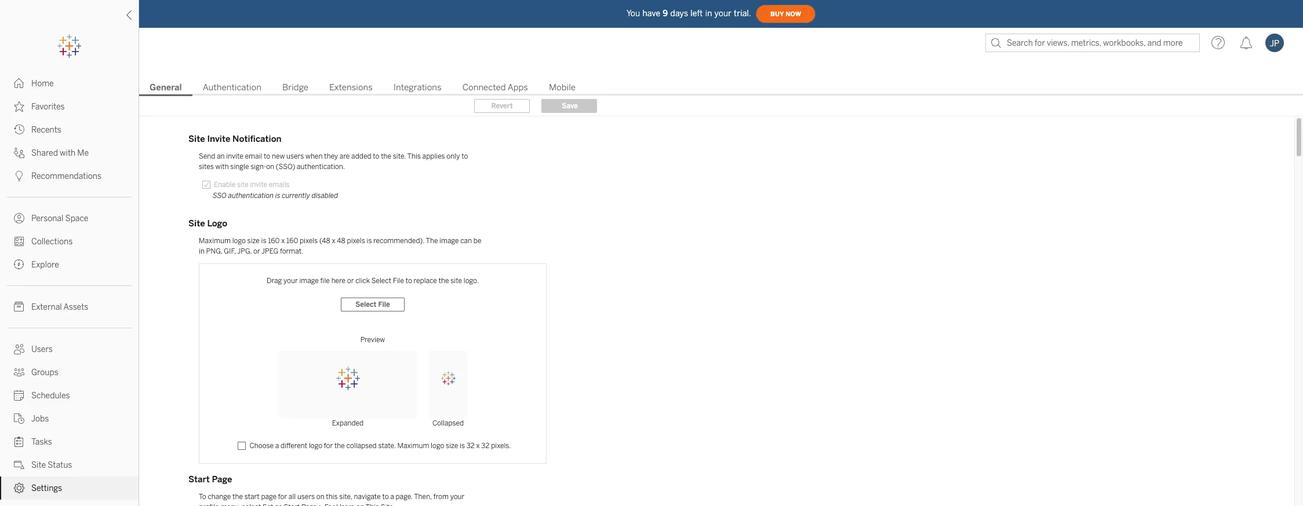 Task type: describe. For each thing, give the bounding box(es) containing it.
as
[[275, 504, 282, 507]]

by text only_f5he34f image for collections
[[14, 237, 24, 247]]

be
[[474, 237, 482, 245]]

this
[[326, 493, 338, 502]]

1 vertical spatial image
[[299, 277, 319, 285]]

select inside "button"
[[356, 301, 377, 309]]

you
[[627, 8, 640, 18]]

invite for site
[[250, 181, 267, 189]]

site for site status
[[31, 461, 46, 471]]

by text only_f5he34f image for recommendations
[[14, 171, 24, 181]]

collapsed
[[346, 442, 377, 451]]

change
[[208, 493, 231, 502]]

personal space link
[[0, 207, 139, 230]]

by text only_f5he34f image for shared with me
[[14, 148, 24, 158]]

they
[[324, 152, 338, 161]]

start
[[245, 493, 260, 502]]

file inside select file "button"
[[378, 301, 390, 309]]

by text only_f5he34f image for settings
[[14, 484, 24, 494]]

when
[[306, 152, 323, 161]]

2 32 from the left
[[481, 442, 490, 451]]

explore link
[[0, 253, 139, 277]]

2 horizontal spatial on
[[356, 504, 364, 507]]

mobile
[[549, 82, 576, 93]]

invite
[[207, 134, 230, 144]]

site logo
[[188, 219, 227, 229]]

site.
[[381, 504, 395, 507]]

1 vertical spatial maximum
[[397, 442, 429, 451]]

site for site invite notification
[[188, 134, 205, 144]]

send an invite email to new users when they are added to the site. this applies only to sites with single sign-on (sso) authentication.
[[199, 152, 468, 171]]

by text only_f5he34f image for schedules
[[14, 391, 24, 401]]

by text only_f5he34f image for external assets
[[14, 302, 24, 313]]

jpeg
[[262, 248, 278, 256]]

main content containing general
[[139, 58, 1303, 507]]

jobs
[[31, 415, 49, 424]]

favorites
[[31, 102, 65, 112]]

0 vertical spatial select
[[372, 277, 391, 285]]

2 horizontal spatial logo
[[431, 442, 444, 451]]

tableau cloud image for collapsed
[[440, 371, 456, 387]]

extensions
[[329, 82, 373, 93]]

sub-spaces tab list
[[139, 81, 1303, 96]]

by text only_f5he34f image for jobs
[[14, 414, 24, 424]]

applies
[[422, 152, 445, 161]]

external assets
[[31, 303, 88, 313]]

by text only_f5he34f image for home
[[14, 78, 24, 89]]

is inside 'enable site invite emails sso authentication is currently disabled'
[[275, 192, 280, 200]]

menu,
[[221, 504, 240, 507]]

site status
[[31, 461, 72, 471]]

maximum inside maximum logo size is 160 x 160 pixels (48 x 48 pixels is recommended). the image can be in png, gif, jpg, or jpeg format.
[[199, 237, 231, 245]]

tasks link
[[0, 431, 139, 454]]

1 pixels from the left
[[300, 237, 318, 245]]

are
[[340, 152, 350, 161]]

recommended).
[[374, 237, 425, 245]]

choose
[[250, 442, 274, 451]]

schedules link
[[0, 384, 139, 408]]

pixels.
[[491, 442, 511, 451]]

favorites link
[[0, 95, 139, 118]]

personal space
[[31, 214, 88, 224]]

site status link
[[0, 454, 139, 477]]

1 horizontal spatial in
[[705, 8, 712, 18]]

users inside to change the start page for all users on this site, navigate to a page. then, from your profile menu, select set as start page > for users on this site.
[[297, 493, 315, 502]]

main navigation. press the up and down arrow keys to access links. element
[[0, 72, 139, 500]]

the
[[426, 237, 438, 245]]

48
[[337, 237, 346, 245]]

on inside send an invite email to new users when they are added to the site. this applies only to sites with single sign-on (sso) authentication.
[[266, 163, 274, 171]]

select
[[242, 504, 261, 507]]

to right only
[[462, 152, 468, 161]]

by text only_f5he34f image for explore
[[14, 260, 24, 270]]

to right added
[[373, 152, 379, 161]]

maximum logo size is 160 x 160 pixels (48 x 48 pixels is recommended). the image can be in png, gif, jpg, or jpeg format.
[[199, 237, 482, 256]]

jobs link
[[0, 408, 139, 431]]

to left 'new'
[[264, 152, 270, 161]]

in inside maximum logo size is 160 x 160 pixels (48 x 48 pixels is recommended). the image can be in png, gif, jpg, or jpeg format.
[[199, 248, 205, 256]]

users inside to change the start page for all users on this site, navigate to a page. then, from your profile menu, select set as start page > for users on this site.
[[336, 504, 355, 507]]

logo inside maximum logo size is 160 x 160 pixels (48 x 48 pixels is recommended). the image can be in png, gif, jpg, or jpeg format.
[[232, 237, 246, 245]]

added
[[351, 152, 371, 161]]

buy now button
[[756, 5, 816, 23]]

or inside maximum logo size is 160 x 160 pixels (48 x 48 pixels is recommended). the image can be in png, gif, jpg, or jpeg format.
[[253, 248, 260, 256]]

only
[[447, 152, 460, 161]]

external assets link
[[0, 296, 139, 319]]

groups
[[31, 368, 58, 378]]

the inside send an invite email to new users when they are added to the site. this applies only to sites with single sign-on (sso) authentication.
[[381, 152, 391, 161]]

home link
[[0, 72, 139, 95]]

this inside send an invite email to new users when they are added to the site. this applies only to sites with single sign-on (sso) authentication.
[[407, 152, 421, 161]]

image inside maximum logo size is 160 x 160 pixels (48 x 48 pixels is recommended). the image can be in png, gif, jpg, or jpeg format.
[[440, 237, 459, 245]]

then,
[[414, 493, 432, 502]]

is right 48
[[367, 237, 372, 245]]

revert
[[491, 102, 513, 110]]

sites
[[199, 163, 214, 171]]

1 vertical spatial on
[[316, 493, 324, 502]]

your inside to change the start page for all users on this site, navigate to a page. then, from your profile menu, select set as start page > for users on this site.
[[450, 493, 465, 502]]

an
[[217, 152, 225, 161]]

logo
[[207, 219, 227, 229]]

replace
[[414, 277, 437, 285]]

navigation panel element
[[0, 35, 139, 500]]

emails
[[269, 181, 290, 189]]

left
[[691, 8, 703, 18]]

drag
[[267, 277, 282, 285]]

notification
[[233, 134, 282, 144]]

navigate
[[354, 493, 381, 502]]

me
[[77, 148, 89, 158]]

jpg,
[[237, 248, 252, 256]]

page inside to change the start page for all users on this site, navigate to a page. then, from your profile menu, select set as start page > for users on this site.
[[302, 504, 317, 507]]

by text only_f5he34f image for users
[[14, 344, 24, 355]]

the right replace
[[439, 277, 449, 285]]

site,
[[339, 493, 352, 502]]

drag your image file here or click select file to replace the site logo.
[[267, 277, 479, 285]]

format.
[[280, 248, 304, 256]]

external
[[31, 303, 62, 313]]

9
[[663, 8, 668, 18]]

1 vertical spatial site
[[451, 277, 462, 285]]

users inside send an invite email to new users when they are added to the site. this applies only to sites with single sign-on (sso) authentication.
[[286, 152, 304, 161]]

buy now
[[771, 10, 801, 18]]



Task type: vqa. For each thing, say whether or not it's contained in the screenshot.
project
no



Task type: locate. For each thing, give the bounding box(es) containing it.
x
[[281, 237, 285, 245], [332, 237, 335, 245], [476, 442, 480, 451]]

enable site invite emails sso authentication is currently disabled
[[213, 181, 338, 200]]

state.
[[378, 442, 396, 451]]

on down 'new'
[[266, 163, 274, 171]]

0 vertical spatial on
[[266, 163, 274, 171]]

preview
[[360, 336, 385, 344]]

disabled
[[312, 192, 338, 200]]

logo up jpg,
[[232, 237, 246, 245]]

0 horizontal spatial page
[[212, 475, 232, 485]]

0 horizontal spatial a
[[275, 442, 279, 451]]

1 horizontal spatial pixels
[[347, 237, 365, 245]]

by text only_f5he34f image left "tasks"
[[14, 437, 24, 448]]

in left png,
[[199, 248, 205, 256]]

on down navigate
[[356, 504, 364, 507]]

page left > on the left of page
[[302, 504, 317, 507]]

0 horizontal spatial 32
[[467, 442, 475, 451]]

your right the 'from'
[[450, 493, 465, 502]]

site up authentication
[[237, 181, 249, 189]]

start up to
[[188, 475, 210, 485]]

general
[[150, 82, 182, 93]]

1 horizontal spatial start
[[284, 504, 300, 507]]

connected apps
[[463, 82, 528, 93]]

1 vertical spatial for
[[278, 493, 287, 502]]

in right left
[[705, 8, 712, 18]]

shared
[[31, 148, 58, 158]]

a inside to change the start page for all users on this site, navigate to a page. then, from your profile menu, select set as start page > for users on this site.
[[390, 493, 394, 502]]

currently
[[282, 192, 310, 200]]

0 horizontal spatial x
[[281, 237, 285, 245]]

1 vertical spatial in
[[199, 248, 205, 256]]

1 by text only_f5he34f image from the top
[[14, 78, 24, 89]]

site inside 'enable site invite emails sso authentication is currently disabled'
[[237, 181, 249, 189]]

0 horizontal spatial image
[[299, 277, 319, 285]]

0 vertical spatial file
[[393, 277, 404, 285]]

with left me
[[60, 148, 75, 158]]

4 by text only_f5he34f image from the top
[[14, 237, 24, 247]]

image left can
[[440, 237, 459, 245]]

by text only_f5he34f image inside schedules link
[[14, 391, 24, 401]]

maximum right state.
[[397, 442, 429, 451]]

to inside to change the start page for all users on this site, navigate to a page. then, from your profile menu, select set as start page > for users on this site.
[[382, 493, 389, 502]]

or right here
[[347, 277, 354, 285]]

the left collapsed
[[335, 442, 345, 451]]

6 by text only_f5he34f image from the top
[[14, 368, 24, 378]]

this inside to change the start page for all users on this site, navigate to a page. then, from your profile menu, select set as start page > for users on this site.
[[366, 504, 379, 507]]

1 vertical spatial site
[[188, 219, 205, 229]]

choose a different logo for the collapsed state. maximum logo size is 32 x 32 pixels.
[[250, 442, 511, 451]]

0 vertical spatial this
[[407, 152, 421, 161]]

to left replace
[[406, 277, 412, 285]]

page
[[212, 475, 232, 485], [302, 504, 317, 507]]

logo down collapsed
[[431, 442, 444, 451]]

by text only_f5he34f image left schedules
[[14, 391, 24, 401]]

0 vertical spatial for
[[324, 442, 333, 451]]

image left file
[[299, 277, 319, 285]]

users down site,
[[336, 504, 355, 507]]

1 vertical spatial your
[[284, 277, 298, 285]]

by text only_f5he34f image left recents
[[14, 125, 24, 135]]

1 vertical spatial users
[[336, 504, 355, 507]]

2 vertical spatial on
[[356, 504, 364, 507]]

by text only_f5he34f image inside recommendations link
[[14, 171, 24, 181]]

space
[[65, 214, 88, 224]]

invite inside send an invite email to new users when they are added to the site. this applies only to sites with single sign-on (sso) authentication.
[[226, 152, 243, 161]]

0 horizontal spatial logo
[[232, 237, 246, 245]]

7 by text only_f5he34f image from the top
[[14, 391, 24, 401]]

set
[[263, 504, 273, 507]]

this
[[407, 152, 421, 161], [366, 504, 379, 507]]

main content
[[139, 58, 1303, 507]]

is down collapsed
[[460, 442, 465, 451]]

invite for an
[[226, 152, 243, 161]]

x left 48
[[332, 237, 335, 245]]

0 vertical spatial or
[[253, 248, 260, 256]]

to up site. on the left
[[382, 493, 389, 502]]

apps
[[508, 82, 528, 93]]

1 horizontal spatial or
[[347, 277, 354, 285]]

2 pixels from the left
[[347, 237, 365, 245]]

connected
[[463, 82, 506, 93]]

users up groups
[[31, 345, 53, 355]]

status
[[48, 461, 72, 471]]

1 vertical spatial with
[[215, 163, 229, 171]]

(48
[[319, 237, 330, 245]]

1 32 from the left
[[467, 442, 475, 451]]

to change the start page for all users on this site, navigate to a page. then, from your profile menu, select set as start page > for users on this site.
[[199, 493, 465, 507]]

site
[[188, 134, 205, 144], [188, 219, 205, 229], [31, 461, 46, 471]]

1 vertical spatial or
[[347, 277, 354, 285]]

0 horizontal spatial in
[[199, 248, 205, 256]]

0 vertical spatial users
[[286, 152, 304, 161]]

new
[[272, 152, 285, 161]]

1 vertical spatial this
[[366, 504, 379, 507]]

or right jpg,
[[253, 248, 260, 256]]

size down collapsed
[[446, 442, 458, 451]]

1 horizontal spatial 160
[[286, 237, 298, 245]]

on up > on the left of page
[[316, 493, 324, 502]]

0 vertical spatial maximum
[[199, 237, 231, 245]]

1 horizontal spatial for
[[324, 442, 333, 451]]

by text only_f5he34f image inside settings link
[[14, 484, 24, 494]]

collapsed
[[433, 420, 464, 428]]

users up (sso)
[[286, 152, 304, 161]]

invite up authentication
[[250, 181, 267, 189]]

this right site.
[[407, 152, 421, 161]]

1 horizontal spatial a
[[390, 493, 394, 502]]

file
[[393, 277, 404, 285], [378, 301, 390, 309]]

by text only_f5he34f image left home
[[14, 78, 24, 89]]

start
[[188, 475, 210, 485], [284, 504, 300, 507]]

1 vertical spatial a
[[390, 493, 394, 502]]

1 160 from the left
[[268, 237, 280, 245]]

0 horizontal spatial your
[[284, 277, 298, 285]]

1 vertical spatial size
[[446, 442, 458, 451]]

single
[[230, 163, 249, 171]]

site
[[237, 181, 249, 189], [451, 277, 462, 285]]

explore
[[31, 260, 59, 270]]

settings link
[[0, 477, 139, 500]]

start inside to change the start page for all users on this site, navigate to a page. then, from your profile menu, select set as start page > for users on this site.
[[284, 504, 300, 507]]

by text only_f5he34f image inside collections link
[[14, 237, 24, 247]]

select file
[[356, 301, 390, 309]]

days
[[671, 8, 688, 18]]

for up as
[[278, 493, 287, 502]]

sign-
[[251, 163, 266, 171]]

size up jpg,
[[247, 237, 260, 245]]

0 vertical spatial size
[[247, 237, 260, 245]]

0 vertical spatial in
[[705, 8, 712, 18]]

pixels
[[300, 237, 318, 245], [347, 237, 365, 245]]

by text only_f5he34f image inside external assets link
[[14, 302, 24, 313]]

in
[[705, 8, 712, 18], [199, 248, 205, 256]]

site up send
[[188, 134, 205, 144]]

is up jpeg
[[261, 237, 266, 245]]

160 up format. at the left
[[286, 237, 298, 245]]

1 by text only_f5he34f image from the top
[[14, 148, 24, 158]]

by text only_f5he34f image inside home link
[[14, 78, 24, 89]]

groups link
[[0, 361, 139, 384]]

for
[[325, 504, 335, 507]]

by text only_f5he34f image inside personal space link
[[14, 213, 24, 224]]

by text only_f5he34f image inside explore link
[[14, 260, 24, 270]]

tableau cloud image for expanded
[[335, 366, 360, 391]]

by text only_f5he34f image left collections
[[14, 237, 24, 247]]

site left logo.
[[451, 277, 462, 285]]

by text only_f5he34f image left groups
[[14, 368, 24, 378]]

buy
[[771, 10, 784, 18]]

by text only_f5he34f image inside tasks link
[[14, 437, 24, 448]]

with inside send an invite email to new users when they are added to the site. this applies only to sites with single sign-on (sso) authentication.
[[215, 163, 229, 171]]

all
[[289, 493, 296, 502]]

enable
[[214, 181, 236, 189]]

1 horizontal spatial site
[[451, 277, 462, 285]]

x left pixels.
[[476, 442, 480, 451]]

start page
[[188, 475, 232, 485]]

is down emails
[[275, 192, 280, 200]]

by text only_f5he34f image for groups
[[14, 368, 24, 378]]

the inside to change the start page for all users on this site, navigate to a page. then, from your profile menu, select set as start page > for users on this site.
[[233, 493, 243, 502]]

with down an
[[215, 163, 229, 171]]

your
[[715, 8, 732, 18], [284, 277, 298, 285], [450, 493, 465, 502]]

pixels right 48
[[347, 237, 365, 245]]

0 vertical spatial site
[[237, 181, 249, 189]]

0 vertical spatial with
[[60, 148, 75, 158]]

1 horizontal spatial with
[[215, 163, 229, 171]]

recents link
[[0, 118, 139, 141]]

by text only_f5he34f image inside users link
[[14, 344, 24, 355]]

by text only_f5he34f image for personal space
[[14, 213, 24, 224]]

expanded
[[332, 420, 364, 428]]

by text only_f5he34f image inside the shared with me link
[[14, 148, 24, 158]]

navigation
[[139, 79, 1303, 96]]

by text only_f5he34f image up groups link
[[14, 344, 24, 355]]

1 vertical spatial file
[[378, 301, 390, 309]]

2 horizontal spatial your
[[715, 8, 732, 18]]

160
[[268, 237, 280, 245], [286, 237, 298, 245]]

personal
[[31, 214, 63, 224]]

0 horizontal spatial tableau cloud image
[[335, 366, 360, 391]]

by text only_f5he34f image left explore
[[14, 260, 24, 270]]

by text only_f5he34f image inside jobs link
[[14, 414, 24, 424]]

this down navigate
[[366, 504, 379, 507]]

with inside the shared with me link
[[60, 148, 75, 158]]

0 horizontal spatial site
[[237, 181, 249, 189]]

site left logo
[[188, 219, 205, 229]]

5 by text only_f5he34f image from the top
[[14, 302, 24, 313]]

2 by text only_f5he34f image from the top
[[14, 171, 24, 181]]

1 horizontal spatial your
[[450, 493, 465, 502]]

from
[[434, 493, 449, 502]]

by text only_f5he34f image for site status
[[14, 460, 24, 471]]

site inside the main navigation. press the up and down arrow keys to access links. 'element'
[[31, 461, 46, 471]]

6 by text only_f5he34f image from the top
[[14, 414, 24, 424]]

1 horizontal spatial logo
[[309, 442, 322, 451]]

by text only_f5he34f image for tasks
[[14, 437, 24, 448]]

1 vertical spatial start
[[284, 504, 300, 507]]

3 by text only_f5he34f image from the top
[[14, 213, 24, 224]]

users link
[[0, 338, 139, 361]]

0 vertical spatial a
[[275, 442, 279, 451]]

1 horizontal spatial page
[[302, 504, 317, 507]]

0 horizontal spatial on
[[266, 163, 274, 171]]

now
[[786, 10, 801, 18]]

2 by text only_f5he34f image from the top
[[14, 101, 24, 112]]

1 horizontal spatial this
[[407, 152, 421, 161]]

for inside to change the start page for all users on this site, navigate to a page. then, from your profile menu, select set as start page > for users on this site.
[[278, 493, 287, 502]]

Search for views, metrics, workbooks, and more text field
[[986, 34, 1200, 52]]

recents
[[31, 125, 61, 135]]

invite
[[226, 152, 243, 161], [250, 181, 267, 189]]

users right "all"
[[297, 493, 315, 502]]

page
[[261, 493, 277, 502]]

tableau cloud image up collapsed
[[440, 371, 456, 387]]

by text only_f5he34f image left settings at the bottom left of the page
[[14, 484, 24, 494]]

a up site. on the left
[[390, 493, 394, 502]]

by text only_f5he34f image left the site status
[[14, 460, 24, 471]]

by text only_f5he34f image inside 'recents' link
[[14, 125, 24, 135]]

1 horizontal spatial file
[[393, 277, 404, 285]]

site left status
[[31, 461, 46, 471]]

0 horizontal spatial 160
[[268, 237, 280, 245]]

authentication.
[[297, 163, 345, 171]]

2 160 from the left
[[286, 237, 298, 245]]

0 horizontal spatial maximum
[[199, 237, 231, 245]]

0 horizontal spatial invite
[[226, 152, 243, 161]]

select right the click
[[372, 277, 391, 285]]

3 by text only_f5he34f image from the top
[[14, 125, 24, 135]]

0 horizontal spatial for
[[278, 493, 287, 502]]

4 by text only_f5he34f image from the top
[[14, 260, 24, 270]]

select down the click
[[356, 301, 377, 309]]

2 vertical spatial your
[[450, 493, 465, 502]]

a right choose
[[275, 442, 279, 451]]

1 vertical spatial users
[[297, 493, 315, 502]]

0 vertical spatial users
[[31, 345, 53, 355]]

maximum up png,
[[199, 237, 231, 245]]

to
[[199, 493, 206, 502]]

can
[[461, 237, 472, 245]]

file
[[320, 277, 330, 285]]

by text only_f5he34f image inside groups link
[[14, 368, 24, 378]]

1 horizontal spatial x
[[332, 237, 335, 245]]

by text only_f5he34f image for recents
[[14, 125, 24, 135]]

0 horizontal spatial this
[[366, 504, 379, 507]]

have
[[643, 8, 661, 18]]

1 horizontal spatial maximum
[[397, 442, 429, 451]]

site for site logo
[[188, 219, 205, 229]]

by text only_f5he34f image
[[14, 78, 24, 89], [14, 101, 24, 112], [14, 125, 24, 135], [14, 237, 24, 247], [14, 344, 24, 355], [14, 414, 24, 424], [14, 437, 24, 448], [14, 460, 24, 471], [14, 484, 24, 494]]

the up menu,
[[233, 493, 243, 502]]

2 horizontal spatial x
[[476, 442, 480, 451]]

by text only_f5he34f image left favorites
[[14, 101, 24, 112]]

0 vertical spatial your
[[715, 8, 732, 18]]

authentication
[[203, 82, 261, 93]]

9 by text only_f5he34f image from the top
[[14, 484, 24, 494]]

the left site.
[[381, 152, 391, 161]]

for down expanded
[[324, 442, 333, 451]]

with
[[60, 148, 75, 158], [215, 163, 229, 171]]

page up change
[[212, 475, 232, 485]]

0 horizontal spatial with
[[60, 148, 75, 158]]

1 horizontal spatial invite
[[250, 181, 267, 189]]

is
[[275, 192, 280, 200], [261, 237, 266, 245], [367, 237, 372, 245], [460, 442, 465, 451]]

8 by text only_f5he34f image from the top
[[14, 460, 24, 471]]

by text only_f5he34f image left the 'jobs'
[[14, 414, 24, 424]]

0 horizontal spatial or
[[253, 248, 260, 256]]

tableau cloud image
[[335, 366, 360, 391], [440, 371, 456, 387]]

by text only_f5he34f image
[[14, 148, 24, 158], [14, 171, 24, 181], [14, 213, 24, 224], [14, 260, 24, 270], [14, 302, 24, 313], [14, 368, 24, 378], [14, 391, 24, 401]]

select
[[372, 277, 391, 285], [356, 301, 377, 309]]

0 vertical spatial invite
[[226, 152, 243, 161]]

page.
[[396, 493, 413, 502]]

0 horizontal spatial file
[[378, 301, 390, 309]]

shared with me link
[[0, 141, 139, 165]]

file left replace
[[393, 277, 404, 285]]

0 horizontal spatial pixels
[[300, 237, 318, 245]]

160 up jpeg
[[268, 237, 280, 245]]

0 horizontal spatial start
[[188, 475, 210, 485]]

0 vertical spatial image
[[440, 237, 459, 245]]

site.
[[393, 152, 406, 161]]

by text only_f5he34f image left the recommendations
[[14, 171, 24, 181]]

profile
[[199, 504, 219, 507]]

0 horizontal spatial users
[[31, 345, 53, 355]]

invite up "single"
[[226, 152, 243, 161]]

send
[[199, 152, 215, 161]]

image
[[440, 237, 459, 245], [299, 277, 319, 285]]

size inside maximum logo size is 160 x 160 pixels (48 x 48 pixels is recommended). the image can be in png, gif, jpg, or jpeg format.
[[247, 237, 260, 245]]

0 vertical spatial page
[[212, 475, 232, 485]]

logo right different
[[309, 442, 322, 451]]

1 horizontal spatial users
[[336, 504, 355, 507]]

tableau cloud image up expanded
[[335, 366, 360, 391]]

1 horizontal spatial image
[[440, 237, 459, 245]]

invite inside 'enable site invite emails sso authentication is currently disabled'
[[250, 181, 267, 189]]

different
[[281, 442, 307, 451]]

your left trial.
[[715, 8, 732, 18]]

email
[[245, 152, 262, 161]]

0 vertical spatial site
[[188, 134, 205, 144]]

logo.
[[464, 277, 479, 285]]

by text only_f5he34f image left external
[[14, 302, 24, 313]]

2 vertical spatial site
[[31, 461, 46, 471]]

7 by text only_f5he34f image from the top
[[14, 437, 24, 448]]

your right drag
[[284, 277, 298, 285]]

click
[[356, 277, 370, 285]]

by text only_f5he34f image left the "personal"
[[14, 213, 24, 224]]

5 by text only_f5he34f image from the top
[[14, 344, 24, 355]]

0 horizontal spatial size
[[247, 237, 260, 245]]

here
[[331, 277, 346, 285]]

logo
[[232, 237, 246, 245], [309, 442, 322, 451], [431, 442, 444, 451]]

authentication
[[228, 192, 274, 200]]

recommendations
[[31, 172, 102, 181]]

1 horizontal spatial size
[[446, 442, 458, 451]]

1 horizontal spatial tableau cloud image
[[440, 371, 456, 387]]

sso
[[213, 192, 227, 200]]

by text only_f5he34f image left shared
[[14, 148, 24, 158]]

start down "all"
[[284, 504, 300, 507]]

trial.
[[734, 8, 752, 18]]

navigation containing general
[[139, 79, 1303, 96]]

1 horizontal spatial 32
[[481, 442, 490, 451]]

1 horizontal spatial on
[[316, 493, 324, 502]]

select file button
[[341, 298, 405, 312]]

pixels left (48
[[300, 237, 318, 245]]

1 vertical spatial invite
[[250, 181, 267, 189]]

schedules
[[31, 391, 70, 401]]

by text only_f5he34f image inside favorites link
[[14, 101, 24, 112]]

by text only_f5he34f image inside site status link
[[14, 460, 24, 471]]

x up format. at the left
[[281, 237, 285, 245]]

gif,
[[224, 248, 236, 256]]

assets
[[63, 303, 88, 313]]

file down drag your image file here or click select file to replace the site logo.
[[378, 301, 390, 309]]

by text only_f5he34f image for favorites
[[14, 101, 24, 112]]

1 vertical spatial select
[[356, 301, 377, 309]]

users inside the main navigation. press the up and down arrow keys to access links. 'element'
[[31, 345, 53, 355]]

1 vertical spatial page
[[302, 504, 317, 507]]

32
[[467, 442, 475, 451], [481, 442, 490, 451]]

0 vertical spatial start
[[188, 475, 210, 485]]



